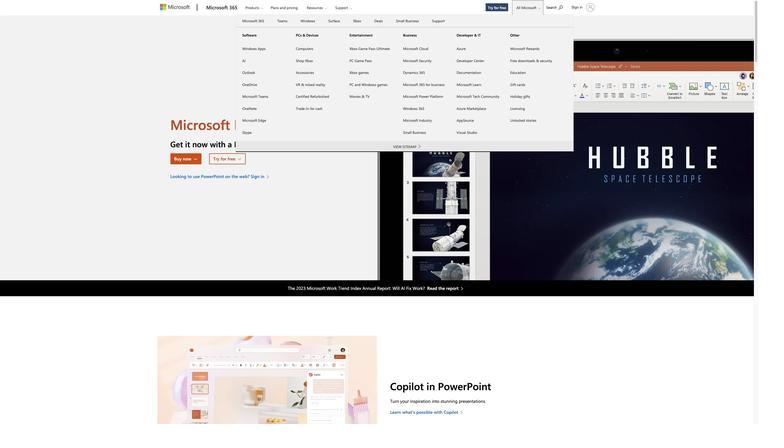 Task type: locate. For each thing, give the bounding box(es) containing it.
1 vertical spatial support
[[432, 18, 445, 23]]

small business for the bottom small business link
[[403, 130, 426, 135]]

1 developer from the top
[[457, 33, 473, 37]]

view
[[393, 144, 402, 149]]

powerpoint down onenote link
[[234, 115, 306, 134]]

0 vertical spatial ai
[[242, 58, 246, 63]]

windows down xbox games link at the top of page
[[362, 82, 376, 87]]

1 vertical spatial and
[[355, 82, 361, 87]]

plans and pricing
[[271, 5, 298, 10]]

1 vertical spatial try
[[213, 156, 219, 162]]

1 vertical spatial microsoft 365
[[242, 18, 264, 23]]

0 vertical spatial sign
[[572, 5, 579, 9]]

1 vertical spatial now
[[183, 156, 191, 162]]

windows up pcs & devices
[[301, 18, 315, 23]]

skype link
[[236, 126, 289, 138]]

sign right web?
[[251, 173, 260, 179]]

teams inside microsoft teams link
[[258, 94, 268, 99]]

security
[[419, 58, 432, 63]]

try for free left all
[[488, 5, 506, 10]]

copilot in powerpoint
[[390, 379, 491, 393]]

teams down plans and pricing
[[277, 18, 287, 23]]

2 vertical spatial business
[[413, 130, 426, 135]]

for left all
[[494, 5, 499, 10]]

game inside the pc game pass link
[[355, 58, 364, 63]]

all microsoft
[[517, 5, 537, 10]]

with for copilot
[[434, 409, 443, 415]]

support inside dropdown button
[[335, 5, 348, 10]]

try for free
[[488, 5, 506, 10], [213, 156, 235, 162]]

0 vertical spatial now
[[192, 139, 208, 149]]

0 horizontal spatial the
[[232, 173, 238, 179]]

small right deals
[[396, 18, 405, 23]]

small business
[[396, 18, 419, 23], [403, 130, 426, 135]]

1 vertical spatial games
[[377, 82, 388, 87]]

read the report link
[[427, 285, 466, 292]]

and down xbox games
[[355, 82, 361, 87]]

1 horizontal spatial learn
[[473, 82, 481, 87]]

a
[[228, 139, 232, 149]]

try for try for free link
[[488, 5, 493, 10]]

0 horizontal spatial try for free
[[213, 156, 235, 162]]

accessories link
[[289, 67, 343, 78]]

0 vertical spatial copilot
[[390, 379, 424, 393]]

pass for pc game pass
[[365, 58, 372, 63]]

for up the looking to use powerpoint on the web? sign in link
[[221, 156, 226, 162]]

& left the security
[[536, 58, 539, 63]]

0 horizontal spatial with
[[210, 139, 226, 149]]

in left cash
[[306, 106, 309, 111]]

for inside business "element"
[[426, 82, 430, 87]]

pass for xbox game pass ultimate
[[369, 46, 376, 51]]

xbox right shop at the top
[[305, 58, 313, 63]]

0 vertical spatial support
[[335, 5, 348, 10]]

and
[[280, 5, 286, 10], [355, 82, 361, 87]]

windows up microsoft industry
[[403, 106, 418, 111]]

1 vertical spatial small
[[403, 130, 412, 135]]

xbox up entertainment
[[353, 18, 361, 23]]

learn down turn
[[390, 409, 401, 415]]

copilot up your
[[390, 379, 424, 393]]

small
[[396, 18, 405, 23], [403, 130, 412, 135]]

0 vertical spatial try
[[488, 5, 493, 10]]

small business link up business heading on the right of the page
[[390, 15, 426, 27]]

for
[[494, 5, 499, 10], [426, 82, 430, 87], [310, 106, 315, 111], [221, 156, 226, 162]]

and right plans
[[280, 5, 286, 10]]

business for the topmost small business link
[[406, 18, 419, 23]]

pcs & devices element
[[289, 42, 343, 114]]

windows inside business "element"
[[403, 106, 418, 111]]

web?
[[239, 173, 250, 179]]

& inside other element
[[536, 58, 539, 63]]

& for pcs & devices
[[303, 33, 305, 37]]

surface link
[[322, 15, 347, 27]]

pc
[[350, 58, 354, 63], [350, 82, 354, 87]]

1 vertical spatial free
[[228, 156, 235, 162]]

teams
[[277, 18, 287, 23], [258, 94, 268, 99]]

with
[[210, 139, 226, 149], [434, 409, 443, 415]]

& inside 'entertainment' element
[[362, 94, 365, 99]]

1 vertical spatial azure
[[457, 106, 466, 111]]

support up surface
[[335, 5, 348, 10]]

1 horizontal spatial ai
[[401, 285, 405, 291]]

1 vertical spatial business
[[403, 33, 417, 37]]

1 vertical spatial pass
[[365, 58, 372, 63]]

games down pc game pass
[[359, 70, 369, 75]]

now
[[192, 139, 208, 149], [183, 156, 191, 162]]

2 developer from the top
[[457, 58, 473, 63]]

azure up appsource
[[457, 106, 466, 111]]

business
[[406, 18, 419, 23], [403, 33, 417, 37], [413, 130, 426, 135]]

microsoft powerpoint
[[170, 115, 306, 134]]

pc up xbox games
[[350, 58, 354, 63]]

2023
[[296, 285, 306, 291]]

the
[[288, 285, 295, 291]]

copilot
[[390, 379, 424, 393], [444, 409, 458, 415]]

0 vertical spatial developer
[[457, 33, 473, 37]]

free for try for free dropdown button
[[228, 156, 235, 162]]

presentations.
[[459, 398, 486, 404]]

holiday
[[510, 94, 522, 99]]

try inside dropdown button
[[213, 156, 219, 162]]

small up view sitemap link
[[403, 130, 412, 135]]

teams down onedrive link
[[258, 94, 268, 99]]

developer up documentation on the top right of page
[[457, 58, 473, 63]]

pass
[[369, 46, 376, 51], [365, 58, 372, 63]]

for inside pcs & devices element
[[310, 106, 315, 111]]

small business for the topmost small business link
[[396, 18, 419, 23]]

developer left it
[[457, 33, 473, 37]]

try for free inside dropdown button
[[213, 156, 235, 162]]

windows inside 'entertainment' element
[[362, 82, 376, 87]]

holiday gifts
[[510, 94, 530, 99]]

refurbished
[[310, 94, 329, 99]]

small for the bottom small business link
[[403, 130, 412, 135]]

microsoft 365 for business
[[403, 82, 445, 87]]

microsoft cloud link
[[397, 43, 450, 55]]

in right web?
[[261, 173, 265, 179]]

1 horizontal spatial powerpoint
[[234, 115, 306, 134]]

try for free for try for free link
[[488, 5, 506, 10]]

1 azure from the top
[[457, 46, 466, 51]]

0 horizontal spatial and
[[280, 5, 286, 10]]

business up microsoft cloud
[[403, 33, 417, 37]]

developer & it heading
[[450, 27, 504, 43]]

0 horizontal spatial free
[[228, 156, 235, 162]]

small business up business heading on the right of the page
[[396, 18, 419, 23]]

turn
[[390, 398, 399, 404]]

with inside 'link'
[[434, 409, 443, 415]]

products
[[245, 5, 259, 10]]

xbox game pass ultimate link
[[343, 43, 397, 55]]

0 vertical spatial small business
[[396, 18, 419, 23]]

xbox down pc game pass
[[350, 70, 358, 75]]

pc for pc game pass
[[350, 58, 354, 63]]

0 vertical spatial azure
[[457, 46, 466, 51]]

teams inside teams link
[[277, 18, 287, 23]]

& right pcs
[[303, 33, 305, 37]]

ai left fix
[[401, 285, 405, 291]]

pc up the 'movies' at the top left of the page
[[350, 82, 354, 87]]

now right buy
[[183, 156, 191, 162]]

in
[[580, 5, 583, 9], [306, 106, 309, 111], [261, 173, 265, 179], [427, 379, 435, 393]]

1 horizontal spatial free
[[500, 5, 506, 10]]

powerpoint left on at top
[[201, 173, 224, 179]]

developer
[[457, 33, 473, 37], [457, 58, 473, 63]]

1 horizontal spatial and
[[355, 82, 361, 87]]

developer & it element
[[450, 42, 504, 138]]

1 horizontal spatial microsoft 365
[[242, 18, 264, 23]]

learn inside 'link'
[[390, 409, 401, 415]]

game up xbox games
[[355, 58, 364, 63]]

1 vertical spatial teams
[[258, 94, 268, 99]]

read
[[427, 285, 437, 291]]

1 horizontal spatial sign
[[572, 5, 579, 9]]

learn
[[473, 82, 481, 87], [390, 409, 401, 415]]

now right "it"
[[192, 139, 208, 149]]

0 horizontal spatial microsoft 365
[[206, 4, 238, 11]]

the right on at top
[[232, 173, 238, 179]]

try for try for free dropdown button
[[213, 156, 219, 162]]

0 vertical spatial pass
[[369, 46, 376, 51]]

1 vertical spatial pc
[[350, 82, 354, 87]]

plans and pricing link
[[268, 0, 300, 13]]

365 down skype link
[[271, 139, 284, 149]]

1 horizontal spatial copilot
[[444, 409, 458, 415]]

1 horizontal spatial the
[[439, 285, 445, 291]]

with left a
[[210, 139, 226, 149]]

xbox up pc game pass
[[350, 46, 358, 51]]

2 azure from the top
[[457, 106, 466, 111]]

0 vertical spatial with
[[210, 139, 226, 149]]

0 vertical spatial business
[[406, 18, 419, 23]]

0 horizontal spatial learn
[[390, 409, 401, 415]]

small business down microsoft industry
[[403, 130, 426, 135]]

power
[[419, 94, 429, 99]]

developer for developer center
[[457, 58, 473, 63]]

tech
[[473, 94, 480, 99]]

& right the vr
[[301, 82, 304, 87]]

1 vertical spatial copilot
[[444, 409, 458, 415]]

0 vertical spatial the
[[232, 173, 238, 179]]

small for the topmost small business link
[[396, 18, 405, 23]]

for left business
[[426, 82, 430, 87]]

windows left apps
[[242, 46, 257, 51]]

& left tv
[[362, 94, 365, 99]]

pass down xbox game pass ultimate link
[[365, 58, 372, 63]]

1 horizontal spatial try for free
[[488, 5, 506, 10]]

0 vertical spatial pc
[[350, 58, 354, 63]]

free for try for free link
[[500, 5, 506, 10]]

entertainment element
[[343, 42, 397, 102]]

1 vertical spatial with
[[434, 409, 443, 415]]

0 vertical spatial game
[[359, 46, 368, 51]]

1 horizontal spatial try
[[488, 5, 493, 10]]

computers
[[296, 46, 313, 51]]

copilot down "stunning"
[[444, 409, 458, 415]]

0 vertical spatial teams
[[277, 18, 287, 23]]

support up business heading on the right of the page
[[432, 18, 445, 23]]

with down turn your inspiration into stunning presentations.
[[434, 409, 443, 415]]

buy now button
[[170, 153, 202, 164]]

0 vertical spatial and
[[280, 5, 286, 10]]

developer inside heading
[[457, 33, 473, 37]]

in right search search field
[[580, 5, 583, 9]]

0 horizontal spatial powerpoint
[[201, 173, 224, 179]]

windows inside software "element"
[[242, 46, 257, 51]]

free down a
[[228, 156, 235, 162]]

the 2023 microsoft work trend index annual report: will ai fix work? read the report
[[288, 285, 459, 291]]

1 vertical spatial sign
[[251, 173, 260, 179]]

certified refurbished
[[296, 94, 329, 99]]

game for pc
[[355, 58, 364, 63]]

0 vertical spatial free
[[500, 5, 506, 10]]

the right read
[[439, 285, 445, 291]]

and inside 'entertainment' element
[[355, 82, 361, 87]]

try for free for try for free dropdown button
[[213, 156, 235, 162]]

powerpoint up presentations.
[[438, 379, 491, 393]]

try
[[488, 5, 493, 10], [213, 156, 219, 162]]

learn down documentation link at the right top
[[473, 82, 481, 87]]

game inside xbox game pass ultimate link
[[359, 46, 368, 51]]

0 vertical spatial powerpoint
[[234, 115, 306, 134]]

windows for windows apps
[[242, 46, 257, 51]]

xbox for xbox
[[353, 18, 361, 23]]

2 pc from the top
[[350, 82, 354, 87]]

to
[[188, 173, 192, 179]]

azure up developer center
[[457, 46, 466, 51]]

games down xbox games link at the top of page
[[377, 82, 388, 87]]

1 vertical spatial developer
[[457, 58, 473, 63]]

ai link
[[236, 55, 289, 67]]

support link
[[426, 15, 451, 27]]

1 horizontal spatial games
[[377, 82, 388, 87]]

ai up outlook
[[242, 58, 246, 63]]

all
[[517, 5, 521, 10]]

1 vertical spatial small business link
[[397, 126, 450, 138]]

2 vertical spatial powerpoint
[[438, 379, 491, 393]]

try for free down a
[[213, 156, 235, 162]]

1 horizontal spatial teams
[[277, 18, 287, 23]]

0 horizontal spatial support
[[335, 5, 348, 10]]

support
[[335, 5, 348, 10], [432, 18, 445, 23]]

microsoft industry
[[403, 118, 432, 123]]

software heading
[[236, 27, 289, 43]]

stunning
[[441, 398, 458, 404]]

free downloads & security link
[[504, 55, 557, 67]]

movies
[[350, 94, 361, 99]]

azure link
[[450, 43, 504, 55]]

computers link
[[289, 43, 343, 55]]

0 vertical spatial games
[[359, 70, 369, 75]]

microsoft image
[[160, 4, 190, 10]]

sign right search search field
[[572, 5, 579, 9]]

unlocked stories link
[[504, 114, 557, 126]]

shop xbox link
[[289, 55, 343, 67]]

gifts
[[523, 94, 530, 99]]

in inside pcs & devices element
[[306, 106, 309, 111]]

report
[[446, 285, 459, 291]]

1 vertical spatial try for free
[[213, 156, 235, 162]]

1 vertical spatial the
[[439, 285, 445, 291]]

1 vertical spatial small business
[[403, 130, 426, 135]]

pass left ultimate
[[369, 46, 376, 51]]

0 horizontal spatial teams
[[258, 94, 268, 99]]

& left it
[[474, 33, 477, 37]]

small business inside business "element"
[[403, 130, 426, 135]]

for left cash
[[310, 106, 315, 111]]

1 vertical spatial game
[[355, 58, 364, 63]]

get
[[170, 139, 183, 149]]

0 vertical spatial small
[[396, 18, 405, 23]]

1 vertical spatial learn
[[390, 409, 401, 415]]

0 horizontal spatial try
[[213, 156, 219, 162]]

other heading
[[504, 27, 557, 43]]

1 horizontal spatial support
[[432, 18, 445, 23]]

surface
[[328, 18, 340, 23]]

business down microsoft industry
[[413, 130, 426, 135]]

windows for windows
[[301, 18, 315, 23]]

free left all
[[500, 5, 506, 10]]

free inside dropdown button
[[228, 156, 235, 162]]

1 horizontal spatial with
[[434, 409, 443, 415]]

0 vertical spatial try for free
[[488, 5, 506, 10]]

free
[[500, 5, 506, 10], [228, 156, 235, 162]]

1 pc from the top
[[350, 58, 354, 63]]

xbox
[[353, 18, 361, 23], [350, 46, 358, 51], [305, 58, 313, 63], [350, 70, 358, 75]]

365 down dynamics 365 link
[[419, 82, 425, 87]]

devices
[[306, 33, 319, 37]]

1 vertical spatial ai
[[401, 285, 405, 291]]

microsoft
[[206, 4, 228, 11], [522, 5, 537, 10], [242, 18, 257, 23], [403, 46, 418, 51], [510, 46, 525, 51], [403, 58, 418, 63], [403, 82, 418, 87], [457, 82, 472, 87], [242, 94, 257, 99], [403, 94, 418, 99], [457, 94, 472, 99], [170, 115, 230, 134], [242, 118, 257, 123], [403, 118, 418, 123], [234, 139, 269, 149], [307, 285, 325, 291]]

gift cards link
[[504, 78, 557, 90]]

with for a
[[210, 139, 226, 149]]

0 horizontal spatial sign
[[251, 173, 260, 179]]

plans
[[271, 5, 279, 10]]

365 down microsoft power platform link
[[419, 106, 424, 111]]

business inside "element"
[[413, 130, 426, 135]]

in up the into
[[427, 379, 435, 393]]

pc game pass link
[[343, 55, 397, 67]]

resources button
[[302, 0, 331, 15]]

& for developer & it
[[474, 33, 477, 37]]

business up business heading on the right of the page
[[406, 18, 419, 23]]

0 horizontal spatial now
[[183, 156, 191, 162]]

0 horizontal spatial ai
[[242, 58, 246, 63]]

small business link down industry
[[397, 126, 450, 138]]

vr
[[296, 82, 300, 87]]

small inside business "element"
[[403, 130, 412, 135]]

xbox inside pcs & devices element
[[305, 58, 313, 63]]

free
[[510, 58, 517, 63]]

business for the bottom small business link
[[413, 130, 426, 135]]

in for trade-
[[306, 106, 309, 111]]

ai
[[242, 58, 246, 63], [401, 285, 405, 291]]

0 vertical spatial learn
[[473, 82, 481, 87]]

pcs & devices heading
[[289, 27, 343, 43]]

365 left 'products'
[[229, 4, 238, 11]]

game up pc game pass
[[359, 46, 368, 51]]



Task type: describe. For each thing, give the bounding box(es) containing it.
azure marketplace link
[[450, 102, 504, 114]]

pc and windows games link
[[343, 78, 397, 90]]

entertainment heading
[[343, 27, 397, 43]]

vr & mixed reality link
[[289, 78, 343, 90]]

support button
[[331, 0, 357, 15]]

microsoft power platform link
[[397, 90, 450, 102]]

azure for azure marketplace
[[457, 106, 466, 111]]

developer center
[[457, 58, 484, 63]]

business heading
[[397, 27, 450, 43]]

365 up the software heading
[[258, 18, 264, 23]]

1 vertical spatial powerpoint
[[201, 173, 224, 179]]

trade-in for cash
[[296, 106, 323, 111]]

dynamics 365
[[403, 70, 425, 75]]

movies & tv
[[350, 94, 370, 99]]

apps
[[258, 46, 266, 51]]

sitemap
[[403, 144, 417, 149]]

stories
[[526, 118, 537, 123]]

visual
[[457, 130, 466, 135]]

annual
[[362, 285, 376, 291]]

onenote
[[242, 106, 257, 111]]

0 vertical spatial microsoft 365
[[206, 4, 238, 11]]

xbox games link
[[343, 67, 397, 78]]

business
[[431, 82, 445, 87]]

rewards
[[526, 46, 540, 51]]

all microsoft button
[[512, 0, 543, 15]]

learn inside the developer & it element
[[473, 82, 481, 87]]

game for xbox
[[359, 46, 368, 51]]

dynamics
[[403, 70, 418, 75]]

windows for windows 365
[[403, 106, 418, 111]]

microsoft edge
[[242, 118, 266, 123]]

xbox for xbox games
[[350, 70, 358, 75]]

xbox games
[[350, 70, 369, 75]]

get it now with a microsoft 365 subscription.
[[170, 139, 333, 149]]

business element
[[397, 42, 450, 138]]

microsoft security
[[403, 58, 432, 63]]

view sitemap
[[393, 144, 417, 149]]

business inside heading
[[403, 33, 417, 37]]

view sitemap link
[[367, 141, 442, 151]]

shop xbox
[[296, 58, 313, 63]]

outlook
[[242, 70, 255, 75]]

for inside dropdown button
[[221, 156, 226, 162]]

software element
[[236, 42, 289, 138]]

0 vertical spatial small business link
[[390, 15, 426, 27]]

try for free button
[[209, 153, 246, 164]]

accessories
[[296, 70, 314, 75]]

cards
[[517, 82, 525, 87]]

will
[[393, 285, 400, 291]]

index
[[351, 285, 361, 291]]

community
[[481, 94, 500, 99]]

microsoft inside other element
[[510, 46, 525, 51]]

work
[[327, 285, 337, 291]]

microsoft teams
[[242, 94, 268, 99]]

in for copilot
[[427, 379, 435, 393]]

microsoft security link
[[397, 55, 450, 67]]

certified
[[296, 94, 309, 99]]

trend
[[338, 285, 350, 291]]

platform
[[430, 94, 443, 99]]

microsoft industry link
[[397, 114, 450, 126]]

dynamics 365 link
[[397, 67, 450, 78]]

pc for pc and windows games
[[350, 82, 354, 87]]

ultimate
[[377, 46, 390, 51]]

microsoft tech community
[[457, 94, 500, 99]]

developer for developer & it
[[457, 33, 473, 37]]

learn what's possible with copilot
[[390, 409, 458, 415]]

other element
[[504, 42, 557, 126]]

& for vr & mixed reality
[[301, 82, 304, 87]]

products button
[[241, 0, 268, 15]]

2 horizontal spatial powerpoint
[[438, 379, 491, 393]]

unlocked
[[510, 118, 525, 123]]

Search search field
[[544, 1, 569, 13]]

edge
[[258, 118, 266, 123]]

learn what's possible with copilot link
[[390, 409, 466, 416]]

xbox for xbox game pass ultimate
[[350, 46, 358, 51]]

pc game pass
[[350, 58, 372, 63]]

microsoft rewards
[[510, 46, 540, 51]]

in for sign
[[580, 5, 583, 9]]

appsource
[[457, 118, 474, 123]]

pcs & devices
[[296, 33, 319, 37]]

xbox link
[[347, 15, 368, 27]]

documentation
[[457, 70, 481, 75]]

entertainment
[[350, 33, 373, 37]]

search
[[547, 5, 557, 10]]

it
[[478, 33, 481, 37]]

shop
[[296, 58, 304, 63]]

microsoft learn link
[[450, 78, 504, 90]]

looking to use powerpoint on the web? sign in
[[170, 173, 265, 179]]

windows apps link
[[236, 43, 289, 55]]

pcs
[[296, 33, 302, 37]]

1 horizontal spatial now
[[192, 139, 208, 149]]

azure for azure
[[457, 46, 466, 51]]

gift
[[510, 82, 516, 87]]

0 horizontal spatial games
[[359, 70, 369, 75]]

into
[[432, 398, 440, 404]]

downloads
[[518, 58, 535, 63]]

search button
[[544, 1, 565, 13]]

now inside dropdown button
[[183, 156, 191, 162]]

visual studio link
[[450, 126, 504, 138]]

& for movies & tv
[[362, 94, 365, 99]]

on
[[225, 173, 230, 179]]

looking
[[170, 173, 186, 179]]

fix
[[406, 285, 412, 291]]

azure marketplace
[[457, 106, 486, 111]]

support for support dropdown button
[[335, 5, 348, 10]]

trade-
[[296, 106, 306, 111]]

0 horizontal spatial copilot
[[390, 379, 424, 393]]

security
[[540, 58, 552, 63]]

copilot inside learn what's possible with copilot 'link'
[[444, 409, 458, 415]]

buy
[[174, 156, 182, 162]]

ai inside "link"
[[242, 58, 246, 63]]

support for support link
[[432, 18, 445, 23]]

onenote link
[[236, 102, 289, 114]]

onedrive link
[[236, 78, 289, 90]]

windows 365
[[403, 106, 424, 111]]

and for pc
[[355, 82, 361, 87]]

microsoft tech community link
[[450, 90, 504, 102]]

sign in
[[572, 5, 583, 9]]

device screen showing a presentation open in powerpoint image
[[377, 15, 754, 281]]

pricing
[[287, 5, 298, 10]]

pc and windows games
[[350, 82, 388, 87]]

developer & it
[[457, 33, 481, 37]]

and for plans
[[280, 5, 286, 10]]

reality
[[316, 82, 325, 87]]

center
[[474, 58, 484, 63]]

365 right dynamics
[[419, 70, 425, 75]]

microsoft inside dropdown button
[[522, 5, 537, 10]]

microsoft rewards link
[[504, 43, 557, 55]]

your
[[400, 398, 409, 404]]

report:
[[377, 285, 391, 291]]



Task type: vqa. For each thing, say whether or not it's contained in the screenshot.
second the Azure from the bottom of the Developer & IT element
yes



